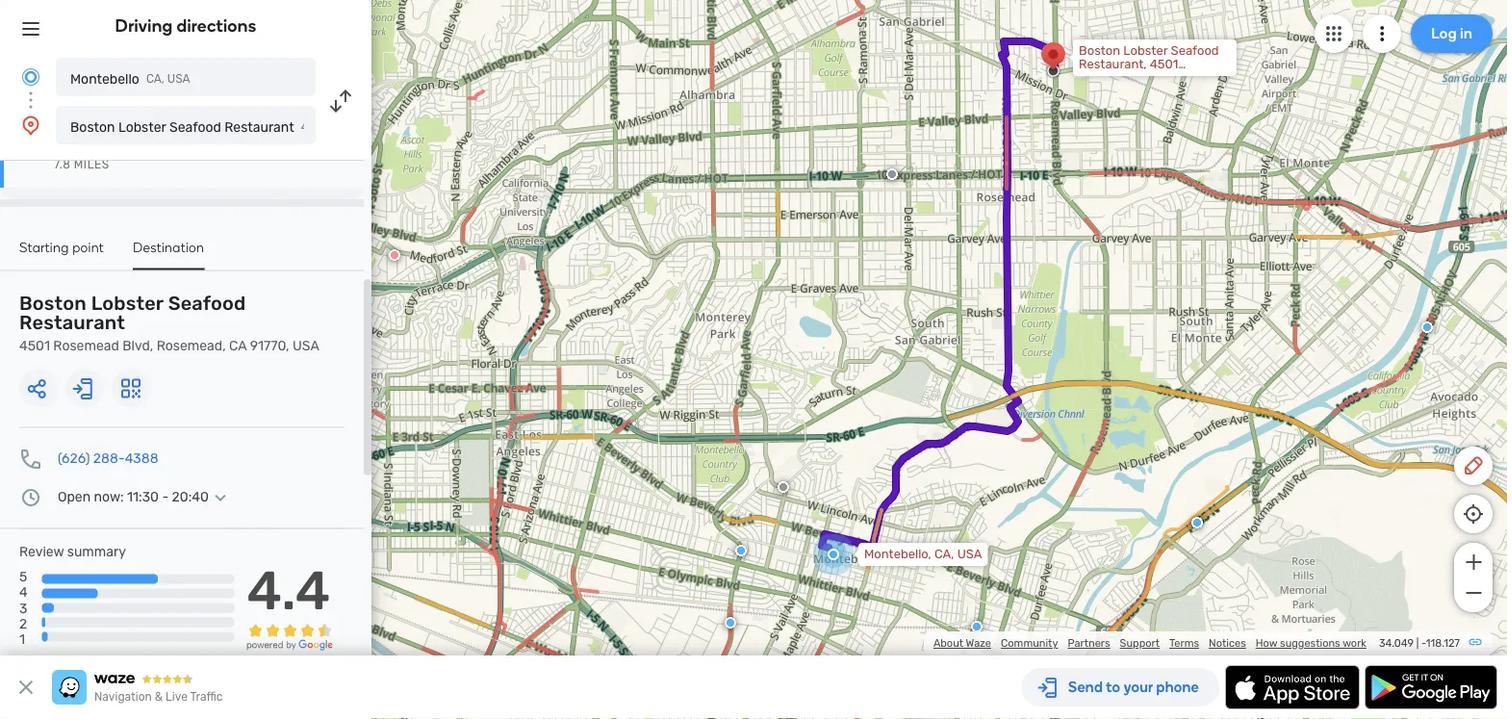 Task type: vqa. For each thing, say whether or not it's contained in the screenshot.
"Routes"
no



Task type: describe. For each thing, give the bounding box(es) containing it.
work
[[1343, 637, 1367, 650]]

restaurant for boston lobster seafood restaurant
[[224, 119, 294, 135]]

how
[[1256, 637, 1278, 650]]

7.8
[[54, 158, 71, 171]]

zoom in image
[[1462, 551, 1486, 574]]

boston lobster seafood restaurant
[[70, 119, 294, 135]]

notices
[[1209, 637, 1246, 650]]

review summary
[[19, 544, 126, 560]]

police image
[[1422, 322, 1433, 333]]

seafood for boston lobster seafood restaurant 4501 rosemead blvd, rosemead, ca 91770, usa
[[168, 292, 246, 315]]

community link
[[1001, 637, 1058, 650]]

20:40
[[172, 489, 209, 505]]

notices link
[[1209, 637, 1246, 650]]

boston lobster seafood restaurant button
[[56, 106, 316, 144]]

blvd,
[[122, 338, 153, 354]]

how suggestions work link
[[1256, 637, 1367, 650]]

driving
[[115, 15, 173, 36]]

support
[[1120, 637, 1160, 650]]

starting
[[19, 239, 69, 255]]

live
[[166, 690, 188, 704]]

seafood for boston lobster seafood restaurant
[[169, 119, 221, 135]]

suggestions
[[1280, 637, 1341, 650]]

rosemead
[[53, 338, 119, 354]]

navigation & live traffic
[[94, 690, 223, 704]]

boston for boston lobster seafood restaurant
[[70, 119, 115, 135]]

5
[[19, 569, 27, 585]]

montebello,
[[864, 547, 932, 562]]

usa inside the boston lobster seafood restaurant 4501 rosemead blvd, rosemead, ca 91770, usa
[[293, 338, 319, 354]]

usa for montebello
[[167, 72, 190, 86]]

point
[[72, 239, 104, 255]]

now:
[[94, 489, 124, 505]]

7.8 miles
[[54, 158, 109, 171]]

traffic
[[190, 690, 223, 704]]

4388
[[125, 451, 158, 466]]

starting point button
[[19, 239, 104, 268]]

open
[[58, 489, 91, 505]]

restaurant for boston lobster seafood restaurant 4501 rosemead blvd, rosemead, ca 91770, usa
[[19, 311, 125, 334]]

34.049 | -118.127
[[1379, 637, 1460, 650]]

terms
[[1170, 637, 1200, 650]]

destination button
[[133, 239, 204, 270]]

(626) 288-4388 link
[[58, 451, 158, 466]]

open now: 11:30 - 20:40 button
[[58, 489, 232, 505]]

&
[[155, 690, 163, 704]]

ca, for montebello,
[[935, 547, 955, 562]]

lobster for boston lobster seafood restaurant
[[118, 119, 166, 135]]

location image
[[19, 114, 42, 137]]

starting point
[[19, 239, 104, 255]]



Task type: locate. For each thing, give the bounding box(es) containing it.
11:30
[[127, 489, 159, 505]]

0 vertical spatial accident image
[[887, 168, 898, 180]]

open now: 11:30 - 20:40
[[58, 489, 209, 505]]

boston up the 4501
[[19, 292, 87, 315]]

0 vertical spatial ca,
[[146, 72, 164, 86]]

montebello
[[70, 71, 139, 87]]

91770,
[[250, 338, 289, 354]]

ca, right montebello,
[[935, 547, 955, 562]]

review
[[19, 544, 64, 560]]

usa right 91770,
[[293, 338, 319, 354]]

boston up miles
[[70, 119, 115, 135]]

directions
[[177, 15, 256, 36]]

lobster for boston lobster seafood restaurant 4501 rosemead blvd, rosemead, ca 91770, usa
[[91, 292, 164, 315]]

34.049
[[1379, 637, 1414, 650]]

0 vertical spatial restaurant
[[224, 119, 294, 135]]

1 vertical spatial -
[[1422, 637, 1427, 650]]

1 vertical spatial accident image
[[778, 481, 789, 493]]

waze
[[966, 637, 991, 650]]

118.127
[[1427, 637, 1460, 650]]

|
[[1417, 637, 1419, 650]]

2 horizontal spatial usa
[[958, 547, 982, 562]]

0 vertical spatial lobster
[[118, 119, 166, 135]]

restaurant inside the boston lobster seafood restaurant 4501 rosemead blvd, rosemead, ca 91770, usa
[[19, 311, 125, 334]]

montebello, ca, usa
[[864, 547, 982, 562]]

- right | at the bottom right
[[1422, 637, 1427, 650]]

partners
[[1068, 637, 1111, 650]]

0 vertical spatial boston
[[70, 119, 115, 135]]

4501
[[19, 338, 50, 354]]

0 horizontal spatial restaurant
[[19, 311, 125, 334]]

montebello ca, usa
[[70, 71, 190, 87]]

1 horizontal spatial -
[[1422, 637, 1427, 650]]

seafood inside button
[[169, 119, 221, 135]]

usa right montebello,
[[958, 547, 982, 562]]

lobster inside boston lobster seafood restaurant button
[[118, 119, 166, 135]]

(626)
[[58, 451, 90, 466]]

- right 11:30
[[162, 489, 169, 505]]

x image
[[14, 676, 38, 699]]

4
[[19, 585, 28, 600]]

miles
[[74, 158, 109, 171]]

2 vertical spatial usa
[[958, 547, 982, 562]]

clock image
[[19, 486, 42, 509]]

restaurant inside button
[[224, 119, 294, 135]]

navigation
[[94, 690, 152, 704]]

ca,
[[146, 72, 164, 86], [935, 547, 955, 562]]

police image
[[1192, 517, 1203, 528], [735, 545, 747, 556], [725, 617, 736, 629], [971, 621, 983, 632]]

2
[[19, 615, 27, 631]]

lobster
[[118, 119, 166, 135], [91, 292, 164, 315]]

1 vertical spatial boston
[[19, 292, 87, 315]]

ca, right 'montebello'
[[146, 72, 164, 86]]

terms link
[[1170, 637, 1200, 650]]

0 horizontal spatial accident image
[[778, 481, 789, 493]]

summary
[[67, 544, 126, 560]]

boston
[[70, 119, 115, 135], [19, 292, 87, 315]]

1 vertical spatial restaurant
[[19, 311, 125, 334]]

lobster inside the boston lobster seafood restaurant 4501 rosemead blvd, rosemead, ca 91770, usa
[[91, 292, 164, 315]]

accident image
[[887, 168, 898, 180], [778, 481, 789, 493]]

1
[[19, 631, 25, 647]]

seafood down montebello ca, usa
[[169, 119, 221, 135]]

0 horizontal spatial -
[[162, 489, 169, 505]]

driving directions
[[115, 15, 256, 36]]

0 horizontal spatial ca,
[[146, 72, 164, 86]]

288-
[[93, 451, 125, 466]]

usa for montebello,
[[958, 547, 982, 562]]

1 horizontal spatial usa
[[293, 338, 319, 354]]

boston inside button
[[70, 119, 115, 135]]

restaurant
[[224, 119, 294, 135], [19, 311, 125, 334]]

boston for boston lobster seafood restaurant 4501 rosemead blvd, rosemead, ca 91770, usa
[[19, 292, 87, 315]]

pencil image
[[1462, 454, 1485, 477]]

zoom out image
[[1462, 581, 1486, 605]]

about waze community partners support terms notices how suggestions work
[[934, 637, 1367, 650]]

road closed image
[[389, 249, 400, 261]]

(626) 288-4388
[[58, 451, 158, 466]]

1 horizontal spatial accident image
[[887, 168, 898, 180]]

3
[[19, 600, 27, 616]]

usa inside montebello ca, usa
[[167, 72, 190, 86]]

about
[[934, 637, 964, 650]]

community
[[1001, 637, 1058, 650]]

1 vertical spatial ca,
[[935, 547, 955, 562]]

0 vertical spatial seafood
[[169, 119, 221, 135]]

1 horizontal spatial restaurant
[[224, 119, 294, 135]]

ca, inside montebello ca, usa
[[146, 72, 164, 86]]

boston inside the boston lobster seafood restaurant 4501 rosemead blvd, rosemead, ca 91770, usa
[[19, 292, 87, 315]]

usa up boston lobster seafood restaurant button
[[167, 72, 190, 86]]

1 vertical spatial usa
[[293, 338, 319, 354]]

rosemead,
[[157, 338, 226, 354]]

seafood
[[169, 119, 221, 135], [168, 292, 246, 315]]

support link
[[1120, 637, 1160, 650]]

chevron down image
[[209, 490, 232, 505]]

call image
[[19, 447, 42, 470]]

ca, for montebello
[[146, 72, 164, 86]]

seafood inside the boston lobster seafood restaurant 4501 rosemead blvd, rosemead, ca 91770, usa
[[168, 292, 246, 315]]

5 4 3 2 1
[[19, 569, 28, 647]]

current location image
[[19, 65, 42, 89]]

seafood up rosemead,
[[168, 292, 246, 315]]

destination
[[133, 239, 204, 255]]

usa
[[167, 72, 190, 86], [293, 338, 319, 354], [958, 547, 982, 562]]

0 horizontal spatial usa
[[167, 72, 190, 86]]

1 horizontal spatial ca,
[[935, 547, 955, 562]]

0 vertical spatial -
[[162, 489, 169, 505]]

lobster down montebello ca, usa
[[118, 119, 166, 135]]

1 vertical spatial lobster
[[91, 292, 164, 315]]

-
[[162, 489, 169, 505], [1422, 637, 1427, 650]]

ca
[[229, 338, 247, 354]]

0 vertical spatial usa
[[167, 72, 190, 86]]

boston lobster seafood restaurant 4501 rosemead blvd, rosemead, ca 91770, usa
[[19, 292, 319, 354]]

about waze link
[[934, 637, 991, 650]]

1 vertical spatial seafood
[[168, 292, 246, 315]]

lobster up blvd,
[[91, 292, 164, 315]]

partners link
[[1068, 637, 1111, 650]]

link image
[[1468, 634, 1483, 650]]

4.4
[[247, 558, 331, 622]]



